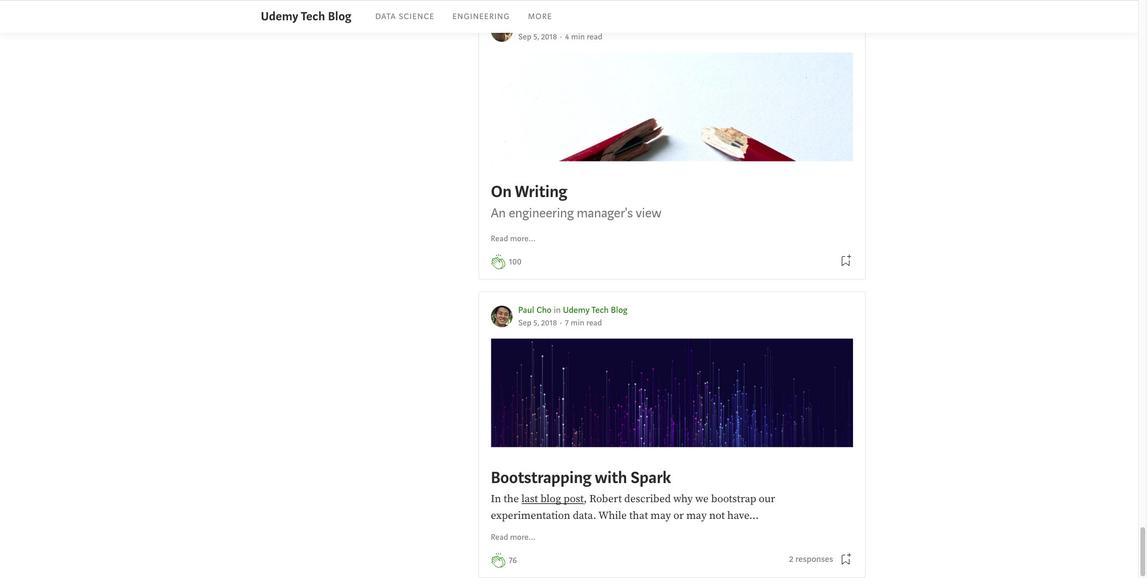 Task type: describe. For each thing, give the bounding box(es) containing it.
76
[[509, 555, 517, 566]]

read more… link for 100
[[491, 233, 536, 245]]

5, for sep 5, 2018 link corresponding to 4 min read image
[[534, 32, 539, 43]]

2018 for 7 min read image
[[541, 318, 557, 329]]

0 horizontal spatial udemy tech blog
[[261, 8, 352, 24]]

last
[[522, 492, 538, 506]]

engineering
[[453, 11, 510, 22]]

more… for 100
[[510, 233, 536, 244]]

2 may from the left
[[686, 509, 707, 523]]

we
[[695, 492, 709, 506]]

in the last blog post
[[491, 492, 584, 506]]

paul
[[518, 305, 534, 316]]

writing
[[515, 181, 567, 203]]

read more… for 100
[[491, 233, 536, 244]]

or
[[674, 509, 684, 523]]

sep for 7 min read image
[[518, 318, 532, 329]]

view
[[636, 205, 662, 222]]

sep 5, 2018 link for 4 min read image
[[518, 32, 557, 43]]

5, for sep 5, 2018 link associated with 7 min read image
[[534, 318, 539, 329]]

cho
[[537, 305, 552, 316]]

7 min read image
[[565, 318, 602, 329]]

eric bloch
[[518, 18, 556, 30]]

why
[[673, 492, 693, 506]]

bootstrap
[[711, 492, 756, 506]]

read more… link for 76
[[491, 532, 536, 544]]

data
[[375, 11, 396, 22]]

read more… for 76
[[491, 532, 536, 543]]

,
[[584, 492, 587, 506]]

more
[[528, 11, 552, 22]]

on
[[491, 181, 512, 203]]

2 responses
[[789, 554, 833, 565]]

in
[[491, 492, 501, 506]]

eric bloch link
[[518, 18, 556, 30]]

on writing an engineering manager's view
[[491, 181, 662, 222]]

bootstrapping with spark
[[491, 467, 671, 489]]

that
[[629, 509, 648, 523]]

data science
[[375, 11, 435, 22]]

data.
[[573, 509, 596, 523]]

read for 76
[[491, 532, 508, 543]]

described
[[624, 492, 671, 506]]

engineering link
[[453, 11, 510, 22]]

engineering
[[509, 205, 574, 222]]

bloch
[[535, 18, 556, 30]]

2 responses link
[[789, 553, 833, 567]]



Task type: vqa. For each thing, say whether or not it's contained in the screenshot.
read more… link to the bottom
yes



Task type: locate. For each thing, give the bounding box(es) containing it.
1 2018 from the top
[[541, 32, 557, 43]]

sep
[[518, 32, 532, 43], [518, 318, 532, 329]]

may
[[651, 509, 671, 523], [686, 509, 707, 523]]

while
[[598, 509, 627, 523]]

1 more… from the top
[[510, 233, 536, 244]]

udemy
[[261, 8, 299, 24], [567, 18, 594, 30], [563, 305, 590, 316]]

the
[[504, 492, 519, 506]]

2018 for 4 min read image
[[541, 32, 557, 43]]

read more… link up 100
[[491, 233, 536, 245]]

may right or
[[686, 509, 707, 523]]

4 min read image
[[565, 32, 603, 43]]

1 horizontal spatial may
[[686, 509, 707, 523]]

read down 'an'
[[491, 233, 508, 244]]

tech
[[301, 8, 325, 24], [596, 18, 613, 30], [592, 305, 609, 316]]

sep 5, 2018 link down eric bloch link
[[518, 32, 557, 43]]

5, down paul cho link
[[534, 318, 539, 329]]

sep down eric
[[518, 32, 532, 43]]

0 vertical spatial 5,
[[534, 32, 539, 43]]

experimentation
[[491, 509, 570, 523]]

more… up 100
[[510, 233, 536, 244]]

100 button
[[509, 256, 522, 269]]

udemy tech blog
[[261, 8, 352, 24], [567, 18, 632, 30]]

1 read from the top
[[491, 233, 508, 244]]

2018
[[541, 32, 557, 43], [541, 318, 557, 329]]

2 sep 5, 2018 from the top
[[518, 318, 557, 329]]

more…
[[510, 233, 536, 244], [510, 532, 536, 543]]

1 vertical spatial sep
[[518, 318, 532, 329]]

read more… link
[[491, 233, 536, 245], [491, 532, 536, 544]]

1 vertical spatial 5,
[[534, 318, 539, 329]]

0 vertical spatial read more…
[[491, 233, 536, 244]]

sep down paul
[[518, 318, 532, 329]]

read more… up 100
[[491, 233, 536, 244]]

0 vertical spatial 2018
[[541, 32, 557, 43]]

2 5, from the top
[[534, 318, 539, 329]]

may left or
[[651, 509, 671, 523]]

science
[[399, 11, 435, 22]]

sep for 4 min read image
[[518, 32, 532, 43]]

0 vertical spatial sep
[[518, 32, 532, 43]]

5,
[[534, 32, 539, 43], [534, 318, 539, 329]]

sep 5, 2018
[[518, 32, 557, 43], [518, 318, 557, 329]]

0 vertical spatial sep 5, 2018
[[518, 32, 557, 43]]

sep 5, 2018 for 4 min read image
[[518, 32, 557, 43]]

more… for 76
[[510, 532, 536, 543]]

1 sep 5, 2018 link from the top
[[518, 32, 557, 43]]

sep 5, 2018 down paul cho link
[[518, 318, 557, 329]]

go to the profile of paul cho image
[[491, 306, 512, 328]]

more… down experimentation at the left of page
[[510, 532, 536, 543]]

2 read more… from the top
[[491, 532, 536, 543]]

bootstrapping
[[491, 467, 591, 489]]

2
[[789, 554, 794, 565]]

responses
[[796, 554, 833, 565]]

100
[[509, 256, 522, 267]]

1 vertical spatial 2018
[[541, 318, 557, 329]]

read more… up 76 at the bottom left of page
[[491, 532, 536, 543]]

1 horizontal spatial udemy tech blog
[[567, 18, 632, 30]]

read for 100
[[491, 233, 508, 244]]

1 may from the left
[[651, 509, 671, 523]]

paul cho link
[[518, 305, 552, 316]]

76 button
[[509, 554, 517, 568]]

blog
[[541, 492, 561, 506]]

post
[[564, 492, 584, 506]]

sep 5, 2018 link for 7 min read image
[[518, 318, 557, 329]]

2 sep from the top
[[518, 318, 532, 329]]

go to the profile of eric bloch image
[[491, 20, 512, 42]]

1 vertical spatial read
[[491, 532, 508, 543]]

1 vertical spatial sep 5, 2018 link
[[518, 318, 557, 329]]

paul cho in udemy tech blog
[[518, 305, 628, 316]]

2 sep 5, 2018 link from the top
[[518, 318, 557, 329]]

0 vertical spatial read
[[491, 233, 508, 244]]

2 read more… link from the top
[[491, 532, 536, 544]]

read more… link up 76 at the bottom left of page
[[491, 532, 536, 544]]

sep 5, 2018 for 7 min read image
[[518, 318, 557, 329]]

manager's
[[577, 205, 633, 222]]

not
[[709, 509, 725, 523]]

1 vertical spatial read more… link
[[491, 532, 536, 544]]

have…
[[727, 509, 759, 523]]

read
[[491, 233, 508, 244], [491, 532, 508, 543]]

sep 5, 2018 down eric bloch link
[[518, 32, 557, 43]]

more link
[[528, 11, 552, 22]]

eric
[[518, 18, 533, 30]]

2 more… from the top
[[510, 532, 536, 543]]

udemy tech blog link
[[261, 8, 352, 26], [567, 18, 632, 30], [563, 305, 628, 316]]

blog
[[328, 8, 352, 24], [615, 18, 632, 30], [611, 305, 628, 316]]

1 vertical spatial read more…
[[491, 532, 536, 543]]

0 vertical spatial read more… link
[[491, 233, 536, 245]]

5, down eric bloch link
[[534, 32, 539, 43]]

bootstrapping with spark link
[[491, 339, 853, 489]]

1 read more… link from the top
[[491, 233, 536, 245]]

, robert described why we bootstrap our experimentation data. while that may or may not have…
[[491, 492, 775, 523]]

0 vertical spatial sep 5, 2018 link
[[518, 32, 557, 43]]

1 vertical spatial sep 5, 2018
[[518, 318, 557, 329]]

1 vertical spatial more…
[[510, 532, 536, 543]]

2 2018 from the top
[[541, 318, 557, 329]]

our
[[759, 492, 775, 506]]

0 vertical spatial more…
[[510, 233, 536, 244]]

in
[[554, 305, 561, 316]]

1 read more… from the top
[[491, 233, 536, 244]]

2 read from the top
[[491, 532, 508, 543]]

sep 5, 2018 link
[[518, 32, 557, 43], [518, 318, 557, 329]]

2018 down cho
[[541, 318, 557, 329]]

with spark
[[595, 467, 671, 489]]

2018 down bloch
[[541, 32, 557, 43]]

1 sep from the top
[[518, 32, 532, 43]]

0 horizontal spatial may
[[651, 509, 671, 523]]

sep 5, 2018 link down paul cho link
[[518, 318, 557, 329]]

1 5, from the top
[[534, 32, 539, 43]]

robert
[[589, 492, 622, 506]]

read down experimentation at the left of page
[[491, 532, 508, 543]]

data science link
[[375, 11, 435, 22]]

read more…
[[491, 233, 536, 244], [491, 532, 536, 543]]

1 sep 5, 2018 from the top
[[518, 32, 557, 43]]

an
[[491, 205, 506, 222]]



